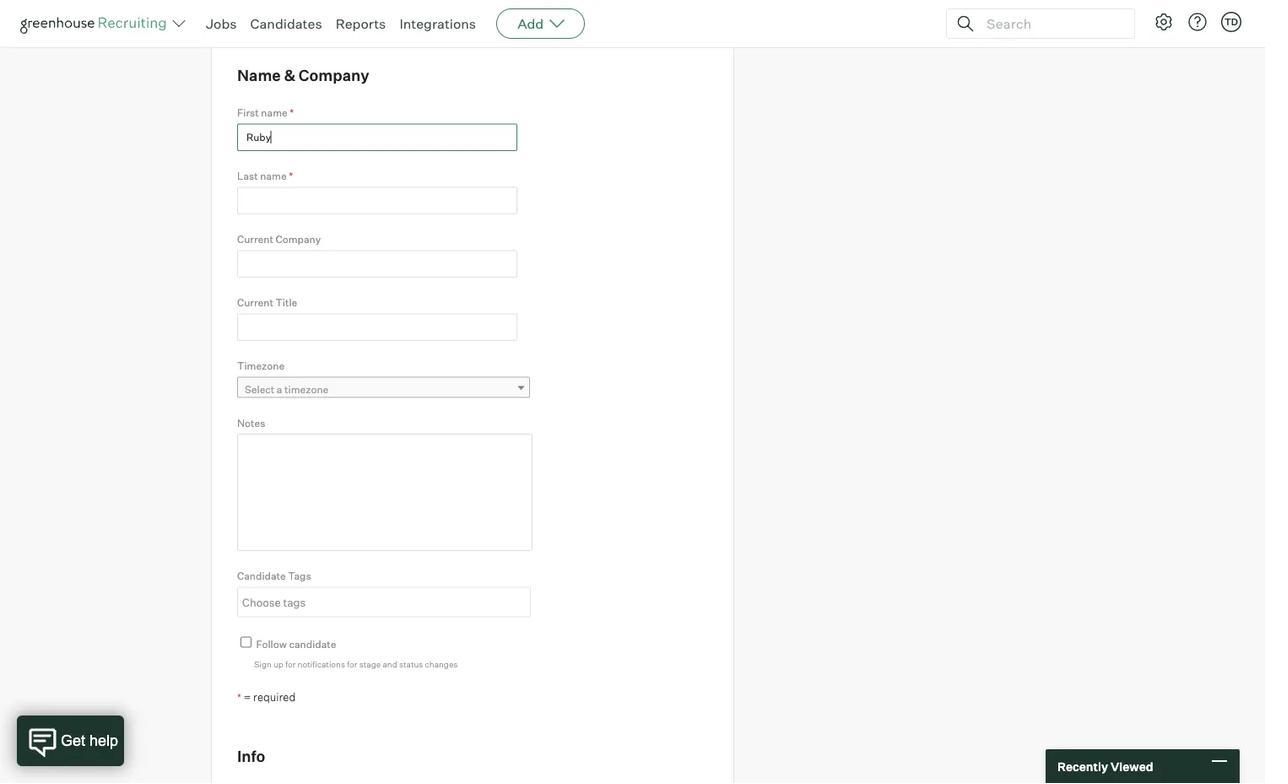 Task type: locate. For each thing, give the bounding box(es) containing it.
for left stage
[[347, 659, 357, 669]]

first
[[237, 107, 259, 119]]

1 vertical spatial company
[[276, 233, 321, 246]]

1 horizontal spatial for
[[347, 659, 357, 669]]

1 vertical spatial name
[[260, 170, 287, 182]]

reports link
[[336, 15, 386, 32]]

1 current from the top
[[237, 233, 273, 246]]

changes
[[425, 659, 458, 669]]

* down &
[[290, 107, 294, 119]]

name right first
[[261, 107, 288, 119]]

0 vertical spatial *
[[290, 107, 294, 119]]

current for current company
[[237, 233, 273, 246]]

2 current from the top
[[237, 296, 273, 309]]

0 vertical spatial current
[[237, 233, 273, 246]]

0 vertical spatial name
[[261, 107, 288, 119]]

1 vertical spatial *
[[289, 170, 293, 182]]

name right 'last'
[[260, 170, 287, 182]]

for right up at bottom
[[285, 659, 296, 669]]

* right 'last'
[[289, 170, 293, 182]]

add button
[[496, 8, 585, 39]]

name
[[261, 107, 288, 119], [260, 170, 287, 182]]

*
[[290, 107, 294, 119], [289, 170, 293, 182], [237, 691, 241, 704]]

2 for from the left
[[347, 659, 357, 669]]

company right &
[[299, 66, 369, 85]]

Search text field
[[983, 11, 1119, 36]]

integrations link
[[400, 15, 476, 32]]

current left title
[[237, 296, 273, 309]]

None text field
[[237, 187, 517, 214], [237, 250, 517, 278], [237, 313, 517, 341], [238, 589, 526, 616], [237, 187, 517, 214], [237, 250, 517, 278], [237, 313, 517, 341], [238, 589, 526, 616]]

candidate
[[237, 570, 286, 582]]

select a timezone link
[[237, 377, 530, 401]]

sign
[[254, 659, 272, 669]]

company up title
[[276, 233, 321, 246]]

company
[[299, 66, 369, 85], [276, 233, 321, 246]]

recently
[[1058, 759, 1108, 774]]

add
[[518, 15, 544, 32]]

Follow candidate checkbox
[[241, 637, 252, 648]]

required
[[253, 690, 296, 704]]

* for first name *
[[290, 107, 294, 119]]

for
[[285, 659, 296, 669], [347, 659, 357, 669]]

current
[[237, 233, 273, 246], [237, 296, 273, 309]]

current for current title
[[237, 296, 273, 309]]

select a timezone
[[245, 383, 329, 396]]

0 vertical spatial company
[[299, 66, 369, 85]]

timezone
[[285, 383, 329, 396]]

tags
[[288, 570, 311, 582]]

notes
[[237, 416, 265, 429]]

current title
[[237, 296, 297, 309]]

select
[[245, 383, 275, 396]]

0 horizontal spatial for
[[285, 659, 296, 669]]

1 vertical spatial current
[[237, 296, 273, 309]]

title
[[276, 296, 297, 309]]

2 vertical spatial *
[[237, 691, 241, 704]]

current down 'last'
[[237, 233, 273, 246]]

* left =
[[237, 691, 241, 704]]

timezone
[[237, 359, 285, 372]]

None text field
[[237, 124, 517, 151]]

last name *
[[237, 170, 293, 182]]

integrations
[[400, 15, 476, 32]]

candidates
[[250, 15, 322, 32]]



Task type: vqa. For each thing, say whether or not it's contained in the screenshot.
feedback related to Designer (50)
no



Task type: describe. For each thing, give the bounding box(es) containing it.
and
[[383, 659, 397, 669]]

a
[[277, 383, 282, 396]]

=
[[244, 690, 251, 704]]

configure image
[[1154, 12, 1174, 32]]

* for last name *
[[289, 170, 293, 182]]

up
[[274, 659, 284, 669]]

follow
[[256, 638, 287, 650]]

current company
[[237, 233, 321, 246]]

viewed
[[1111, 759, 1154, 774]]

candidate
[[289, 638, 336, 650]]

reports
[[336, 15, 386, 32]]

follow candidate
[[256, 638, 336, 650]]

td button
[[1218, 8, 1245, 35]]

name for last
[[260, 170, 287, 182]]

&
[[284, 66, 295, 85]]

info
[[237, 747, 265, 766]]

first name *
[[237, 107, 294, 119]]

Notes text field
[[237, 434, 533, 551]]

jobs
[[206, 15, 237, 32]]

td
[[1225, 16, 1238, 27]]

jobs link
[[206, 15, 237, 32]]

name for first
[[261, 107, 288, 119]]

name
[[237, 66, 281, 85]]

name & company
[[237, 66, 369, 85]]

notifications
[[298, 659, 345, 669]]

stage
[[359, 659, 381, 669]]

last
[[237, 170, 258, 182]]

greenhouse recruiting image
[[20, 14, 172, 34]]

recently viewed
[[1058, 759, 1154, 774]]

sign up for notifications for stage and status changes
[[254, 659, 458, 669]]

status
[[399, 659, 423, 669]]

* = required
[[237, 690, 296, 704]]

* inside * = required
[[237, 691, 241, 704]]

candidate tags
[[237, 570, 311, 582]]

td button
[[1221, 12, 1242, 32]]

1 for from the left
[[285, 659, 296, 669]]

candidates link
[[250, 15, 322, 32]]



